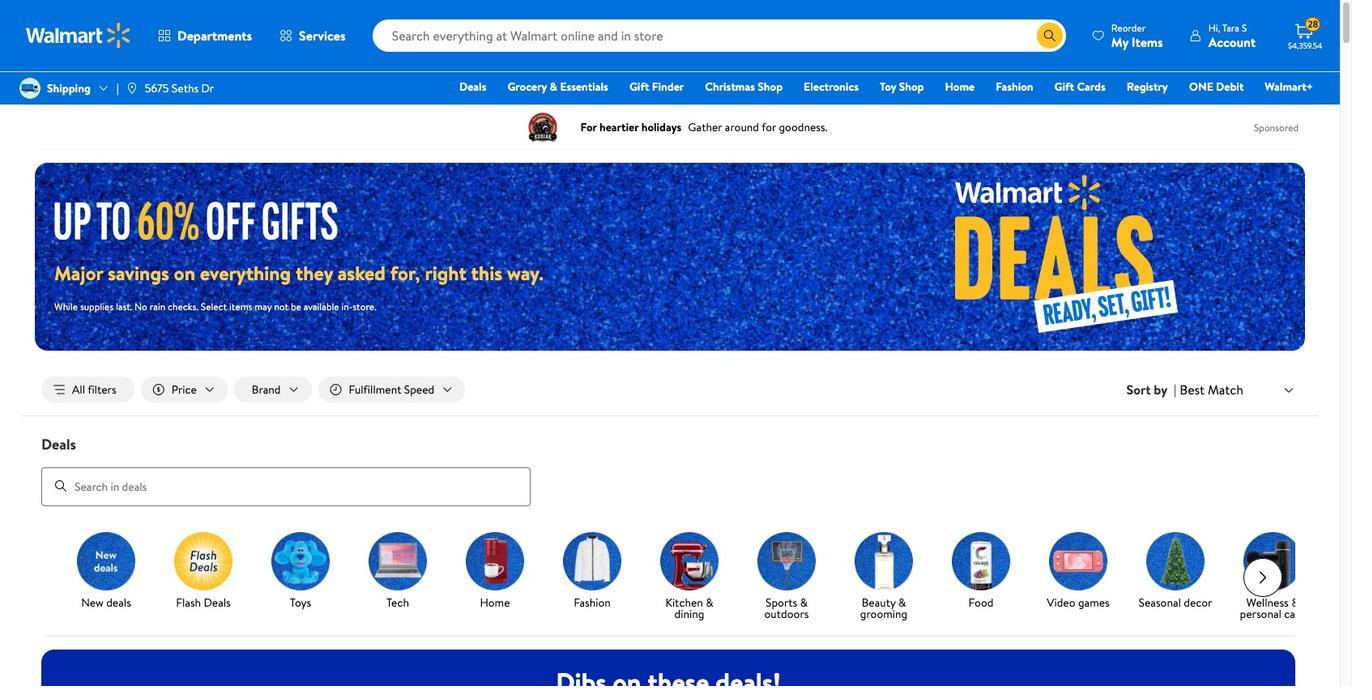 Task type: locate. For each thing, give the bounding box(es) containing it.
brand button
[[234, 377, 312, 403]]

0 horizontal spatial gift
[[629, 79, 649, 95]]

|
[[117, 80, 119, 96], [1174, 381, 1177, 399]]

fulfillment speed
[[349, 382, 434, 398]]

fashion
[[996, 79, 1034, 95], [574, 594, 611, 611]]

gift finder link
[[622, 78, 691, 96]]

& right sports
[[800, 594, 808, 611]]

new deals
[[81, 594, 131, 611]]

checks.
[[168, 300, 198, 314]]

& right wellness
[[1292, 594, 1299, 611]]

shop holiday decor. image
[[1147, 532, 1205, 590]]

kitchen & dining link
[[647, 532, 732, 623]]

& right beauty
[[899, 594, 906, 611]]

major
[[54, 259, 103, 287]]

& for essentials
[[550, 79, 558, 95]]

select
[[201, 300, 227, 314]]

Search in deals search field
[[41, 467, 531, 506]]

deals inside search field
[[41, 434, 76, 455]]

walmart black friday deals for days image
[[843, 163, 1305, 351], [54, 199, 352, 240]]

0 horizontal spatial shop
[[758, 79, 783, 95]]

food link
[[939, 532, 1023, 611]]

tara
[[1223, 21, 1240, 34]]

1 horizontal spatial fashion
[[996, 79, 1034, 95]]

for,
[[390, 259, 420, 287]]

best
[[1180, 381, 1205, 399]]

home right toy shop
[[945, 79, 975, 95]]

& right dining
[[706, 594, 713, 611]]

hi,
[[1209, 21, 1221, 34]]

seasonal decor link
[[1134, 532, 1218, 611]]

gift left "finder" at top
[[629, 79, 649, 95]]

not
[[274, 300, 288, 314]]

filters
[[88, 382, 116, 398]]

shop toys. image
[[271, 532, 330, 590]]

1 gift from the left
[[629, 79, 649, 95]]

home image
[[466, 532, 524, 590]]

Search search field
[[372, 19, 1066, 52]]

new
[[81, 594, 104, 611]]

1 horizontal spatial |
[[1174, 381, 1177, 399]]

shop food. image
[[952, 532, 1010, 590]]

home down home image
[[480, 594, 510, 611]]

way.
[[507, 259, 544, 287]]

| right by at the bottom right of page
[[1174, 381, 1177, 399]]

flash deals link
[[161, 532, 246, 611]]

kitchen & dining
[[666, 594, 713, 622]]

0 vertical spatial home link
[[938, 78, 982, 96]]

beauty & grooming link
[[842, 532, 926, 623]]

shop kitchen and dining. image
[[660, 532, 719, 590]]

price
[[172, 382, 197, 398]]

0 vertical spatial deals
[[459, 79, 487, 95]]

gift cards link
[[1047, 78, 1113, 96]]

& inside beauty & grooming
[[899, 594, 906, 611]]

| left 5675
[[117, 80, 119, 96]]

& inside sports & outdoors
[[800, 594, 808, 611]]

1 horizontal spatial fashion link
[[989, 78, 1041, 96]]

new deals image
[[77, 532, 135, 590]]

grocery & essentials link
[[500, 78, 616, 96]]

walmart image
[[26, 23, 131, 49]]

& inside wellness & personal care
[[1292, 594, 1299, 611]]

grocery
[[508, 79, 547, 95]]

1 horizontal spatial gift
[[1055, 79, 1074, 95]]

s
[[1242, 21, 1247, 34]]

$4,359.54
[[1288, 40, 1323, 51]]

shop right christmas
[[758, 79, 783, 95]]

seths
[[172, 80, 199, 96]]

fashion left gift cards "link"
[[996, 79, 1034, 95]]

1 horizontal spatial shop
[[899, 79, 924, 95]]

grocery & essentials
[[508, 79, 608, 95]]

everything
[[200, 259, 291, 287]]

 image
[[125, 82, 138, 95]]

this
[[471, 259, 503, 287]]

1 shop from the left
[[758, 79, 783, 95]]

reorder
[[1112, 21, 1146, 34]]

items
[[229, 300, 252, 314]]

sort and filter section element
[[22, 364, 1318, 416]]

 image
[[19, 78, 41, 99]]

savings
[[108, 259, 169, 287]]

&
[[550, 79, 558, 95], [706, 594, 713, 611], [800, 594, 808, 611], [899, 594, 906, 611], [1292, 594, 1299, 611]]

gift left cards
[[1055, 79, 1074, 95]]

shop right toy
[[899, 79, 924, 95]]

& for grooming
[[899, 594, 906, 611]]

shop sports and outdoors. image
[[758, 532, 816, 590]]

seasonal decor
[[1139, 594, 1213, 611]]

1 horizontal spatial deals
[[204, 594, 231, 611]]

departments button
[[144, 16, 266, 55]]

gift inside "link"
[[1055, 79, 1074, 95]]

fashion link
[[989, 78, 1041, 96], [550, 532, 634, 611]]

shop for toy shop
[[899, 79, 924, 95]]

essentials
[[560, 79, 608, 95]]

christmas shop link
[[698, 78, 790, 96]]

dining
[[675, 606, 704, 622]]

0 horizontal spatial home
[[480, 594, 510, 611]]

deals up search image at the bottom left of page
[[41, 434, 76, 455]]

1 vertical spatial fashion link
[[550, 532, 634, 611]]

wellness & personal care
[[1240, 594, 1306, 622]]

deals left grocery at the left of page
[[459, 79, 487, 95]]

dr
[[201, 80, 214, 96]]

2 shop from the left
[[899, 79, 924, 95]]

1 vertical spatial deals
[[41, 434, 76, 455]]

& inside kitchen & dining
[[706, 594, 713, 611]]

5675 seths dr
[[145, 80, 214, 96]]

grooming
[[860, 606, 908, 622]]

search icon image
[[1043, 29, 1056, 42]]

& right grocery at the left of page
[[550, 79, 558, 95]]

2 gift from the left
[[1055, 79, 1074, 95]]

christmas
[[705, 79, 755, 95]]

best match button
[[1177, 379, 1299, 400]]

1 vertical spatial fashion
[[574, 594, 611, 611]]

1 vertical spatial home link
[[453, 532, 537, 611]]

shop tech. image
[[369, 532, 427, 590]]

fashion down shop fashion. image
[[574, 594, 611, 611]]

deals
[[459, 79, 487, 95], [41, 434, 76, 455], [204, 594, 231, 611]]

video games link
[[1036, 532, 1121, 611]]

1 horizontal spatial walmart black friday deals for days image
[[843, 163, 1305, 351]]

services
[[299, 27, 346, 45]]

deals right flash
[[204, 594, 231, 611]]

shop fashion. image
[[563, 532, 621, 590]]

gift for gift finder
[[629, 79, 649, 95]]

0 horizontal spatial deals
[[41, 434, 76, 455]]

| inside sort and filter section element
[[1174, 381, 1177, 399]]

personal
[[1240, 606, 1282, 622]]

shop
[[758, 79, 783, 95], [899, 79, 924, 95]]

0 horizontal spatial |
[[117, 80, 119, 96]]

speed
[[404, 382, 434, 398]]

1 horizontal spatial home
[[945, 79, 975, 95]]

sports & outdoors
[[765, 594, 809, 622]]

home
[[945, 79, 975, 95], [480, 594, 510, 611]]

while supplies last. no rain checks. select items may not be available in-store.
[[54, 300, 376, 314]]

0 horizontal spatial home link
[[453, 532, 537, 611]]

available
[[304, 300, 339, 314]]

gift for gift cards
[[1055, 79, 1074, 95]]

1 vertical spatial |
[[1174, 381, 1177, 399]]

fulfillment
[[349, 382, 401, 398]]

shop for christmas shop
[[758, 79, 783, 95]]

& for dining
[[706, 594, 713, 611]]

debit
[[1216, 79, 1244, 95]]

last.
[[116, 300, 132, 314]]

account
[[1209, 33, 1256, 51]]



Task type: vqa. For each thing, say whether or not it's contained in the screenshot.
That
no



Task type: describe. For each thing, give the bounding box(es) containing it.
shop video games. image
[[1049, 532, 1108, 590]]

sort by |
[[1127, 381, 1177, 399]]

toys
[[290, 594, 311, 611]]

in-
[[342, 300, 353, 314]]

kitchen
[[666, 594, 703, 611]]

1 horizontal spatial home link
[[938, 78, 982, 96]]

deals link
[[452, 78, 494, 96]]

may
[[255, 300, 272, 314]]

0 horizontal spatial walmart black friday deals for days image
[[54, 199, 352, 240]]

all filters
[[72, 382, 116, 398]]

items
[[1132, 33, 1163, 51]]

shop wellness and self-care. image
[[1244, 532, 1302, 590]]

Walmart Site-Wide search field
[[372, 19, 1066, 52]]

supplies
[[80, 300, 113, 314]]

electronics link
[[797, 78, 866, 96]]

on
[[174, 259, 195, 287]]

departments
[[177, 27, 252, 45]]

right
[[425, 259, 467, 287]]

28
[[1308, 17, 1319, 31]]

major savings on everything they asked for, right this way.
[[54, 259, 544, 287]]

while
[[54, 300, 78, 314]]

& for outdoors
[[800, 594, 808, 611]]

0 vertical spatial fashion
[[996, 79, 1034, 95]]

one debit link
[[1182, 78, 1251, 96]]

flash
[[176, 594, 201, 611]]

new deals link
[[64, 532, 148, 611]]

brand
[[252, 382, 281, 398]]

reorder my items
[[1112, 21, 1163, 51]]

registry link
[[1120, 78, 1175, 96]]

0 vertical spatial fashion link
[[989, 78, 1041, 96]]

2 horizontal spatial deals
[[459, 79, 487, 95]]

next slide for chipmodulewithimages list image
[[1244, 558, 1283, 597]]

search image
[[54, 480, 67, 493]]

2 vertical spatial deals
[[204, 594, 231, 611]]

store.
[[353, 300, 376, 314]]

tech link
[[356, 532, 440, 611]]

food
[[969, 594, 994, 611]]

sports & outdoors link
[[745, 532, 829, 623]]

seasonal
[[1139, 594, 1181, 611]]

shipping
[[47, 80, 91, 96]]

cards
[[1077, 79, 1106, 95]]

decor
[[1184, 594, 1213, 611]]

0 horizontal spatial fashion
[[574, 594, 611, 611]]

hi, tara s account
[[1209, 21, 1256, 51]]

& for personal
[[1292, 594, 1299, 611]]

fulfillment speed button
[[318, 377, 465, 403]]

outdoors
[[765, 606, 809, 622]]

registry
[[1127, 79, 1168, 95]]

walmart+ link
[[1258, 78, 1321, 96]]

tech
[[386, 594, 409, 611]]

Deals search field
[[22, 434, 1318, 506]]

asked
[[338, 259, 386, 287]]

match
[[1208, 381, 1244, 399]]

games
[[1078, 594, 1110, 611]]

video games
[[1047, 594, 1110, 611]]

sponsored
[[1254, 120, 1299, 134]]

price button
[[141, 377, 228, 403]]

electronics
[[804, 79, 859, 95]]

wellness
[[1247, 594, 1289, 611]]

my
[[1112, 33, 1129, 51]]

they
[[296, 259, 333, 287]]

toys link
[[258, 532, 343, 611]]

best match
[[1180, 381, 1244, 399]]

shop beauty and grooming. image
[[855, 532, 913, 590]]

video
[[1047, 594, 1076, 611]]

sports
[[766, 594, 798, 611]]

all
[[72, 382, 85, 398]]

sort
[[1127, 381, 1151, 399]]

toy
[[880, 79, 896, 95]]

walmart+
[[1265, 79, 1313, 95]]

0 horizontal spatial fashion link
[[550, 532, 634, 611]]

christmas shop
[[705, 79, 783, 95]]

no
[[135, 300, 147, 314]]

1 vertical spatial home
[[480, 594, 510, 611]]

0 vertical spatial home
[[945, 79, 975, 95]]

flash deals image
[[174, 532, 233, 590]]

one debit
[[1189, 79, 1244, 95]]

rain
[[150, 300, 165, 314]]

all filters button
[[41, 377, 134, 403]]

deals
[[106, 594, 131, 611]]

beauty
[[862, 594, 896, 611]]

care
[[1285, 606, 1306, 622]]

0 vertical spatial |
[[117, 80, 119, 96]]

toy shop
[[880, 79, 924, 95]]

flash deals
[[176, 594, 231, 611]]

5675
[[145, 80, 169, 96]]



